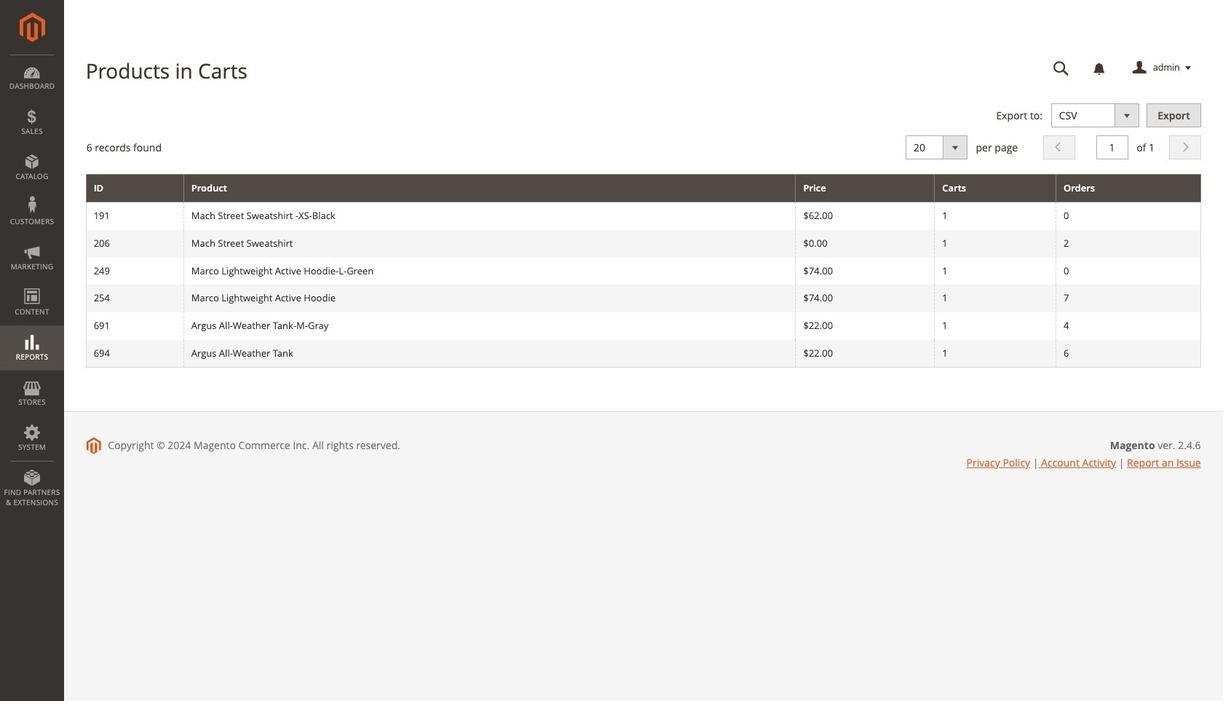 Task type: vqa. For each thing, say whether or not it's contained in the screenshot.
tab list
no



Task type: locate. For each thing, give the bounding box(es) containing it.
menu bar
[[0, 55, 64, 515]]

magento admin panel image
[[19, 12, 45, 42]]

None text field
[[1044, 55, 1080, 81], [1097, 135, 1129, 159], [1044, 55, 1080, 81], [1097, 135, 1129, 159]]



